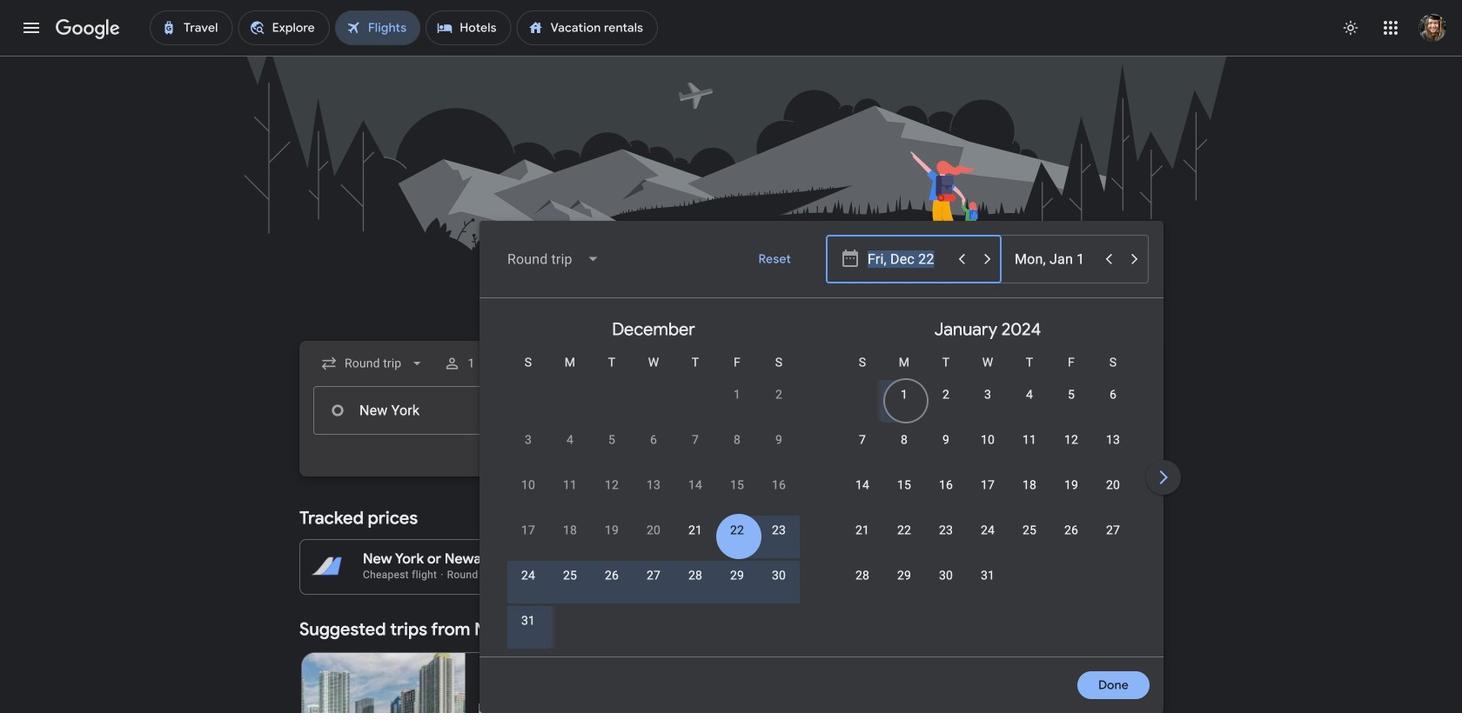 Task type: vqa. For each thing, say whether or not it's contained in the screenshot.
Things
no



Task type: describe. For each thing, give the bounding box(es) containing it.
Departure text field
[[868, 236, 948, 283]]

0 vertical spatial return text field
[[1015, 236, 1095, 283]]

3 row group from the left
[[1155, 306, 1462, 650]]

tue, dec 19 element
[[605, 522, 619, 540]]

sat, dec 23 element
[[772, 522, 786, 540]]

row up wed, jan 31 element
[[842, 514, 1134, 564]]

row up "wed, jan 24" element
[[842, 469, 1134, 519]]

mon, jan 29 element
[[897, 568, 911, 585]]

thu, jan 4 element
[[1026, 386, 1033, 404]]

mon, jan 8 element
[[901, 432, 908, 449]]

fri, dec 15 element
[[730, 477, 744, 494]]

sat, jan 20 element
[[1106, 477, 1120, 494]]

sun, jan 21 element
[[856, 522, 870, 540]]

tue, dec 5 element
[[608, 432, 615, 449]]

Flight search field
[[286, 221, 1462, 714]]

sat, jan 27 element
[[1106, 522, 1120, 540]]

sat, dec 9 element
[[776, 432, 783, 449]]

sat, jan 13 element
[[1106, 432, 1120, 449]]

thu, jan 11 element
[[1023, 432, 1037, 449]]

row up wed, dec 20 element
[[507, 469, 800, 519]]

fri, dec 8 element
[[734, 432, 741, 449]]

1 row group from the left
[[487, 306, 821, 655]]

fri, dec 22, return date. element
[[730, 522, 744, 540]]

1 vertical spatial return text field
[[1014, 387, 1094, 434]]

row up wed, dec 27 element at the left
[[507, 514, 800, 564]]

wed, jan 31 element
[[981, 568, 995, 585]]

row up wed, jan 10 element
[[884, 372, 1134, 428]]

sun, dec 10 element
[[521, 477, 535, 494]]

fri, dec 1 element
[[734, 386, 741, 404]]

tue, jan 16 element
[[939, 477, 953, 494]]

tue, jan 23 element
[[939, 522, 953, 540]]

mon, dec 4 element
[[567, 432, 574, 449]]

sat, jan 6 element
[[1110, 386, 1117, 404]]

sat, dec 16 element
[[772, 477, 786, 494]]

thu, dec 14 element
[[688, 477, 703, 494]]

tue, jan 30 element
[[939, 568, 953, 585]]

thu, jan 25 element
[[1023, 522, 1037, 540]]

row up sat, dec 9 element
[[716, 372, 800, 428]]

Departure text field
[[867, 387, 947, 434]]

sat, dec 30 element
[[772, 568, 786, 585]]

row up wed, jan 17 element
[[842, 424, 1134, 474]]

mon, dec 18 element
[[563, 522, 577, 540]]

tue, dec 12 element
[[605, 477, 619, 494]]

wed, jan 10 element
[[981, 432, 995, 449]]

mon, jan 22 element
[[897, 522, 911, 540]]

sun, jan 28 element
[[856, 568, 870, 585]]

wed, dec 6 element
[[650, 432, 657, 449]]

thu, dec 28 element
[[688, 568, 703, 585]]

sat, dec 2 element
[[776, 386, 783, 404]]



Task type: locate. For each thing, give the bounding box(es) containing it.
88 US dollars text field
[[689, 551, 713, 568]]

row down sun, dec 24 element
[[507, 605, 549, 655]]

fri, jan 5 element
[[1068, 386, 1075, 404]]

grid inside flight search box
[[487, 306, 1462, 668]]

change appearance image
[[1330, 7, 1372, 49]]

wed, dec 13 element
[[647, 477, 661, 494]]

Return text field
[[1015, 236, 1095, 283], [1014, 387, 1094, 434]]

row up wed, dec 13 element
[[507, 424, 800, 474]]

sun, jan 14 element
[[856, 477, 870, 494]]

tue, dec 26 element
[[605, 568, 619, 585]]

tue, jan 2 element
[[943, 386, 950, 404]]

wed, jan 17 element
[[981, 477, 995, 494]]

fri, dec 29 element
[[730, 568, 744, 585]]

row group
[[487, 306, 821, 655], [821, 306, 1155, 650], [1155, 306, 1462, 650]]

wed, dec 20 element
[[647, 522, 661, 540]]

fri, jan 12 element
[[1065, 432, 1079, 449]]

mon, dec 11 element
[[563, 477, 577, 494]]

None field
[[494, 239, 614, 280], [313, 348, 433, 380], [494, 239, 614, 280], [313, 348, 433, 380]]

wed, dec 27 element
[[647, 568, 661, 585]]

mon, dec 25 element
[[563, 568, 577, 585]]

row down tue, jan 23 'element'
[[842, 560, 1009, 609]]

frontier image
[[479, 704, 493, 714]]

tue, jan 9 element
[[943, 432, 950, 449]]

fri, jan 26 element
[[1065, 522, 1079, 540]]

mon, jan 15 element
[[897, 477, 911, 494]]

thu, jan 18 element
[[1023, 477, 1037, 494]]

next image
[[1143, 457, 1185, 499]]

sun, dec 31 element
[[521, 613, 535, 630]]

tracked prices region
[[299, 498, 1163, 595]]

row down wed, dec 20 element
[[507, 560, 800, 609]]

suggested trips from new york region
[[299, 609, 1163, 714]]

main menu image
[[21, 17, 42, 38]]

thu, dec 21 element
[[688, 522, 703, 540]]

wed, jan 24 element
[[981, 522, 995, 540]]

fri, jan 19 element
[[1065, 477, 1079, 494]]

row
[[716, 372, 800, 428], [884, 372, 1134, 428], [507, 424, 800, 474], [842, 424, 1134, 474], [507, 469, 800, 519], [842, 469, 1134, 519], [507, 514, 800, 564], [842, 514, 1134, 564], [507, 560, 800, 609], [842, 560, 1009, 609], [507, 605, 549, 655]]

None text field
[[313, 386, 559, 435]]

sun, dec 17 element
[[521, 522, 535, 540]]

sun, dec 3 element
[[525, 432, 532, 449]]

sun, jan 7 element
[[859, 432, 866, 449]]

thu, dec 7 element
[[692, 432, 699, 449]]

2 row group from the left
[[821, 306, 1155, 650]]

mon, jan 1, return date. element
[[901, 386, 908, 404]]

wed, jan 3 element
[[984, 386, 991, 404]]

sun, dec 24 element
[[521, 568, 535, 585]]

grid
[[487, 306, 1462, 668]]



